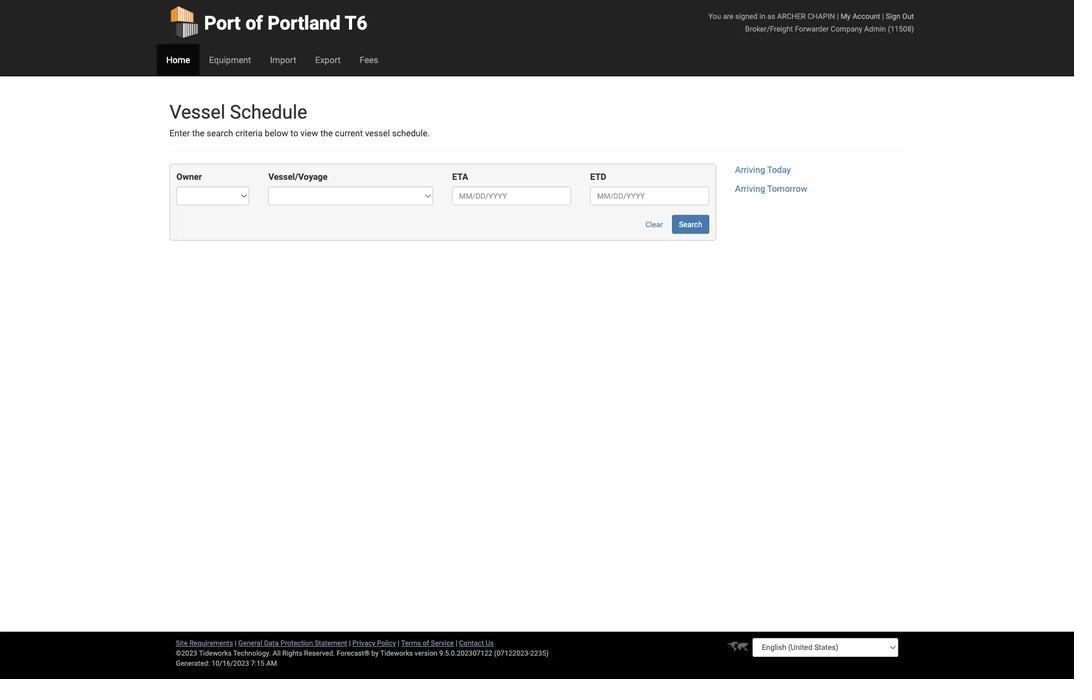Task type: vqa. For each thing, say whether or not it's contained in the screenshot.
Home
yes



Task type: locate. For each thing, give the bounding box(es) containing it.
arriving for arriving tomorrow
[[735, 184, 765, 194]]

statement
[[315, 639, 347, 647]]

general
[[238, 639, 262, 647]]

port
[[204, 12, 241, 34]]

1 arriving from the top
[[735, 165, 765, 175]]

| up "forecast®"
[[349, 639, 351, 647]]

ETA text field
[[452, 186, 571, 205]]

1 horizontal spatial of
[[423, 639, 429, 647]]

reserved.
[[304, 649, 335, 657]]

the
[[192, 128, 205, 139], [320, 128, 333, 139]]

signed
[[736, 12, 758, 21]]

search
[[207, 128, 233, 139]]

ETD text field
[[590, 186, 709, 205]]

0 vertical spatial of
[[245, 12, 263, 34]]

0 horizontal spatial of
[[245, 12, 263, 34]]

the right the view
[[320, 128, 333, 139]]

0 vertical spatial arriving
[[735, 165, 765, 175]]

etd
[[590, 172, 607, 182]]

of up the 'version'
[[423, 639, 429, 647]]

version
[[415, 649, 438, 657]]

of
[[245, 12, 263, 34], [423, 639, 429, 647]]

general data protection statement link
[[238, 639, 347, 647]]

schedule
[[230, 101, 307, 123]]

clear button
[[639, 215, 670, 234]]

technology.
[[233, 649, 271, 657]]

out
[[903, 12, 914, 21]]

privacy policy link
[[353, 639, 396, 647]]

my
[[841, 12, 851, 21]]

of inside port of portland t6 link
[[245, 12, 263, 34]]

vessel/voyage
[[268, 172, 328, 182]]

import
[[270, 55, 296, 65]]

0 horizontal spatial the
[[192, 128, 205, 139]]

fees
[[360, 55, 378, 65]]

arriving tomorrow
[[735, 184, 808, 194]]

in
[[760, 12, 766, 21]]

of right port
[[245, 12, 263, 34]]

port of portland t6
[[204, 12, 367, 34]]

export
[[315, 55, 341, 65]]

|
[[837, 12, 839, 21], [882, 12, 884, 21], [235, 639, 237, 647], [349, 639, 351, 647], [398, 639, 400, 647], [456, 639, 457, 647]]

arriving down arriving today
[[735, 184, 765, 194]]

7:15
[[251, 659, 265, 668]]

generated:
[[176, 659, 210, 668]]

| left the my
[[837, 12, 839, 21]]

(11508)
[[888, 24, 914, 33]]

service
[[431, 639, 454, 647]]

account
[[853, 12, 881, 21]]

©2023 tideworks
[[176, 649, 232, 657]]

current
[[335, 128, 363, 139]]

arriving
[[735, 165, 765, 175], [735, 184, 765, 194]]

sign
[[886, 12, 901, 21]]

(07122023-
[[494, 649, 530, 657]]

export button
[[306, 44, 350, 76]]

equipment
[[209, 55, 251, 65]]

1 vertical spatial arriving
[[735, 184, 765, 194]]

arriving up arriving tomorrow link
[[735, 165, 765, 175]]

portland
[[268, 12, 341, 34]]

vessel schedule enter the search criteria below to view the current vessel schedule.
[[169, 101, 430, 139]]

1 the from the left
[[192, 128, 205, 139]]

arriving today link
[[735, 165, 791, 175]]

broker/freight
[[745, 24, 793, 33]]

criteria
[[235, 128, 263, 139]]

2 arriving from the top
[[735, 184, 765, 194]]

forwarder
[[795, 24, 829, 33]]

1 vertical spatial of
[[423, 639, 429, 647]]

chapin
[[808, 12, 835, 21]]

protection
[[281, 639, 313, 647]]

1 horizontal spatial the
[[320, 128, 333, 139]]

you
[[709, 12, 721, 21]]

| left 'general'
[[235, 639, 237, 647]]

today
[[767, 165, 791, 175]]

site requirements | general data protection statement | privacy policy | terms of service | contact us ©2023 tideworks technology. all rights reserved. forecast® by tideworks version 9.5.0.202307122 (07122023-2235) generated: 10/16/2023 7:15 am
[[176, 639, 549, 668]]

9.5.0.202307122
[[439, 649, 493, 657]]

enter
[[169, 128, 190, 139]]

schedule.
[[392, 128, 430, 139]]

the right enter at the left top of page
[[192, 128, 205, 139]]

clear
[[646, 220, 663, 229]]



Task type: describe. For each thing, give the bounding box(es) containing it.
all
[[273, 649, 281, 657]]

are
[[723, 12, 734, 21]]

home button
[[157, 44, 200, 76]]

rights
[[282, 649, 302, 657]]

equipment button
[[200, 44, 261, 76]]

as
[[768, 12, 775, 21]]

import button
[[261, 44, 306, 76]]

2 the from the left
[[320, 128, 333, 139]]

| up 9.5.0.202307122 on the left bottom of the page
[[456, 639, 457, 647]]

archer
[[777, 12, 806, 21]]

my account link
[[841, 12, 881, 21]]

fees button
[[350, 44, 388, 76]]

policy
[[377, 639, 396, 647]]

owner
[[176, 172, 202, 182]]

requirements
[[190, 639, 233, 647]]

of inside site requirements | general data protection statement | privacy policy | terms of service | contact us ©2023 tideworks technology. all rights reserved. forecast® by tideworks version 9.5.0.202307122 (07122023-2235) generated: 10/16/2023 7:15 am
[[423, 639, 429, 647]]

eta
[[452, 172, 468, 182]]

below
[[265, 128, 288, 139]]

site
[[176, 639, 188, 647]]

vessel
[[365, 128, 390, 139]]

you are signed in as archer chapin | my account | sign out broker/freight forwarder company admin (11508)
[[709, 12, 914, 33]]

10/16/2023
[[212, 659, 249, 668]]

view
[[301, 128, 318, 139]]

terms of service link
[[401, 639, 454, 647]]

forecast®
[[337, 649, 370, 657]]

sign out link
[[886, 12, 914, 21]]

arriving tomorrow link
[[735, 184, 808, 194]]

company
[[831, 24, 863, 33]]

contact us link
[[459, 639, 494, 647]]

am
[[266, 659, 277, 668]]

arriving today
[[735, 165, 791, 175]]

vessel
[[169, 101, 225, 123]]

privacy
[[353, 639, 375, 647]]

| left sign
[[882, 12, 884, 21]]

data
[[264, 639, 279, 647]]

home
[[166, 55, 190, 65]]

contact
[[459, 639, 484, 647]]

us
[[486, 639, 494, 647]]

admin
[[865, 24, 886, 33]]

search button
[[672, 215, 709, 234]]

search
[[679, 220, 702, 229]]

site requirements link
[[176, 639, 233, 647]]

to
[[291, 128, 298, 139]]

t6
[[345, 12, 367, 34]]

by
[[372, 649, 379, 657]]

terms
[[401, 639, 421, 647]]

tomorrow
[[767, 184, 808, 194]]

port of portland t6 link
[[169, 0, 367, 44]]

arriving for arriving today
[[735, 165, 765, 175]]

tideworks
[[380, 649, 413, 657]]

2235)
[[530, 649, 549, 657]]

| up tideworks
[[398, 639, 400, 647]]



